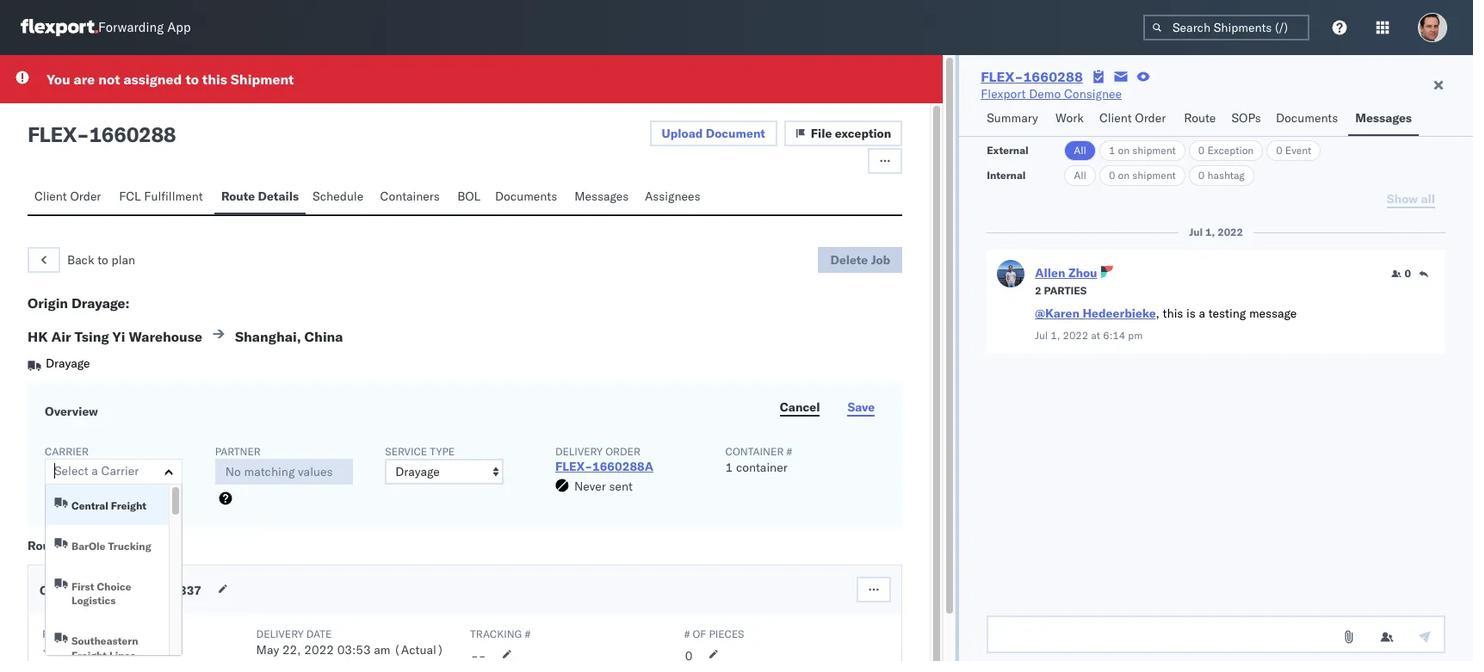 Task type: locate. For each thing, give the bounding box(es) containing it.
all
[[1074, 144, 1087, 157], [1074, 169, 1087, 182]]

2 vertical spatial 2022
[[304, 643, 334, 658]]

1 horizontal spatial delivery
[[556, 445, 603, 458]]

air
[[51, 328, 71, 345]]

1 horizontal spatial date
[[306, 628, 332, 641]]

documents right bol button
[[495, 189, 558, 204]]

1 horizontal spatial 1660288
[[1024, 68, 1084, 85]]

1 horizontal spatial messages button
[[1349, 103, 1420, 136]]

0 inside "button"
[[1405, 267, 1412, 280]]

1 vertical spatial this
[[1163, 306, 1184, 321]]

0 vertical spatial jul
[[1190, 226, 1204, 239]]

freight down "southeastern"
[[71, 650, 107, 662]]

0 vertical spatial all button
[[1065, 140, 1097, 161]]

1 date from the left
[[82, 628, 107, 641]]

0 vertical spatial order
[[1136, 110, 1167, 126]]

1 horizontal spatial documents
[[1277, 110, 1339, 126]]

at
[[1092, 329, 1101, 342]]

2 horizontal spatial 1
[[1109, 144, 1116, 157]]

all button for 0
[[1065, 165, 1097, 186]]

1 vertical spatial client
[[34, 189, 67, 204]]

0 vertical spatial on
[[1119, 144, 1130, 157]]

am
[[374, 643, 391, 658]]

upload
[[662, 126, 703, 141]]

0 horizontal spatial order
[[70, 189, 101, 204]]

on down the 1 on shipment
[[1119, 169, 1130, 182]]

1 horizontal spatial 2022
[[1063, 329, 1089, 342]]

on for 1
[[1119, 144, 1130, 157]]

on up 0 on shipment
[[1119, 144, 1130, 157]]

partner
[[215, 445, 261, 458]]

2022 down hashtag
[[1218, 226, 1244, 239]]

freight for southeastern freight lines
[[71, 650, 107, 662]]

forwarding app link
[[21, 19, 191, 36]]

to
[[186, 71, 199, 88], [98, 252, 108, 268]]

logistics
[[71, 595, 116, 608]]

a right is
[[1200, 306, 1206, 321]]

container # 1 container
[[726, 445, 793, 476]]

flex- for 1660288a
[[556, 459, 593, 475]]

sops
[[1232, 110, 1262, 126]]

0 horizontal spatial documents button
[[488, 181, 568, 214]]

route details button
[[214, 181, 306, 214]]

2022 inside delivery date may 22, 2022 03:53 am (actual)
[[304, 643, 334, 658]]

1 all button from the top
[[1065, 140, 1097, 161]]

0 for 0 exception
[[1199, 144, 1205, 157]]

container for container # 1 container
[[726, 445, 784, 458]]

freight inside the southeastern freight lines
[[71, 650, 107, 662]]

back to plan
[[67, 252, 135, 268]]

documents for topmost documents button
[[1277, 110, 1339, 126]]

delivery for delivery order
[[556, 445, 603, 458]]

2 horizontal spatial 2022
[[1218, 226, 1244, 239]]

#
[[787, 445, 793, 458], [525, 628, 531, 641], [685, 628, 690, 641]]

1 vertical spatial on
[[1119, 169, 1130, 182]]

never
[[575, 479, 606, 494]]

client order
[[1100, 110, 1167, 126], [34, 189, 101, 204]]

client order button up the 1 on shipment
[[1093, 103, 1178, 136]]

# for container # 1 container
[[787, 445, 793, 458]]

all for 1
[[1074, 144, 1087, 157]]

flex- up never
[[556, 459, 593, 475]]

tsing
[[75, 328, 109, 345]]

flexport
[[981, 86, 1026, 102]]

0 horizontal spatial delivery
[[256, 628, 304, 641]]

1, down @karen
[[1051, 329, 1061, 342]]

origin
[[28, 295, 68, 312]]

1 horizontal spatial client
[[1100, 110, 1133, 126]]

carrier up select
[[45, 445, 89, 458]]

1 vertical spatial freight
[[71, 650, 107, 662]]

route details
[[221, 189, 299, 204]]

choice
[[97, 580, 131, 593]]

1 vertical spatial flex-
[[556, 459, 593, 475]]

1, down 0 hashtag
[[1206, 226, 1216, 239]]

# right "tracking"
[[525, 628, 531, 641]]

1 horizontal spatial a
[[1200, 306, 1206, 321]]

jul down 0 hashtag
[[1190, 226, 1204, 239]]

containers button
[[373, 181, 451, 214]]

this inside '@karen hedeerbieke , this is a testing message jul 1, 2022 at 6:14 pm'
[[1163, 306, 1184, 321]]

0 for 0 event
[[1277, 144, 1283, 157]]

flexport. image
[[21, 19, 98, 36]]

1 horizontal spatial freight
[[111, 500, 146, 513]]

this left shipment
[[202, 71, 227, 88]]

0 horizontal spatial jul
[[1036, 329, 1048, 342]]

0 horizontal spatial #
[[525, 628, 531, 641]]

to left plan
[[98, 252, 108, 268]]

are
[[74, 71, 95, 88]]

0 horizontal spatial carrier
[[45, 445, 89, 458]]

1 vertical spatial delivery
[[256, 628, 304, 641]]

messages
[[1356, 110, 1413, 126], [575, 189, 629, 204]]

container up pickup
[[40, 583, 97, 599]]

flex
[[28, 121, 77, 147]]

0 horizontal spatial 2022
[[304, 643, 334, 658]]

1 horizontal spatial 1,
[[1206, 226, 1216, 239]]

1 vertical spatial all
[[1074, 169, 1087, 182]]

1 on from the top
[[1119, 144, 1130, 157]]

2022 right 22,
[[304, 643, 334, 658]]

delivery up flex-1660288a button
[[556, 445, 603, 458]]

client down consignee
[[1100, 110, 1133, 126]]

delivery up 22,
[[256, 628, 304, 641]]

delivery inside delivery date may 22, 2022 03:53 am (actual)
[[256, 628, 304, 641]]

1 vertical spatial container
[[40, 583, 97, 599]]

documents button up event
[[1270, 103, 1349, 136]]

0 event
[[1277, 144, 1312, 157]]

to right assigned
[[186, 71, 199, 88]]

0 vertical spatial a
[[1200, 306, 1206, 321]]

list box containing central freight
[[46, 485, 182, 662]]

1, inside '@karen hedeerbieke , this is a testing message jul 1, 2022 at 6:14 pm'
[[1051, 329, 1061, 342]]

flex- up flexport at top right
[[981, 68, 1024, 85]]

drayage
[[46, 356, 90, 371]]

1 up 0 on shipment
[[1109, 144, 1116, 157]]

1 vertical spatial messages
[[575, 189, 629, 204]]

1 vertical spatial all button
[[1065, 165, 1097, 186]]

03:53
[[337, 643, 371, 658]]

0 horizontal spatial freight
[[71, 650, 107, 662]]

0 horizontal spatial client order button
[[28, 181, 112, 214]]

documents up event
[[1277, 110, 1339, 126]]

1 horizontal spatial this
[[1163, 306, 1184, 321]]

flexport demo consignee
[[981, 86, 1123, 102]]

1 horizontal spatial carrier
[[101, 463, 139, 479]]

freight
[[111, 500, 146, 513], [71, 650, 107, 662]]

freight for central freight
[[111, 500, 146, 513]]

southeastern freight lines
[[71, 635, 138, 662]]

1 vertical spatial documents
[[495, 189, 558, 204]]

all for 0
[[1074, 169, 1087, 182]]

0 vertical spatial 2022
[[1218, 226, 1244, 239]]

documents for the bottommost documents button
[[495, 189, 558, 204]]

this
[[202, 71, 227, 88], [1163, 306, 1184, 321]]

1 vertical spatial route
[[221, 189, 255, 204]]

never sent
[[575, 479, 633, 494]]

# inside container # 1 container
[[787, 445, 793, 458]]

a
[[1200, 306, 1206, 321], [92, 463, 98, 479]]

save button
[[838, 395, 886, 420]]

0 horizontal spatial this
[[202, 71, 227, 88]]

1 vertical spatial to
[[98, 252, 108, 268]]

work button
[[1049, 103, 1093, 136]]

drayage:
[[72, 295, 130, 312]]

route left barole
[[28, 538, 61, 554]]

1 horizontal spatial flex-
[[981, 68, 1024, 85]]

route left details
[[221, 189, 255, 204]]

0 horizontal spatial client order
[[34, 189, 101, 204]]

0 vertical spatial delivery
[[556, 445, 603, 458]]

barole
[[71, 540, 105, 553]]

may
[[256, 643, 279, 658]]

client order up the 1 on shipment
[[1100, 110, 1167, 126]]

documents button right bol
[[488, 181, 568, 214]]

carrier
[[45, 445, 89, 458], [101, 463, 139, 479]]

2
[[1036, 284, 1042, 297]]

1 right first
[[100, 583, 107, 599]]

2022 left at
[[1063, 329, 1089, 342]]

route up 0 exception
[[1185, 110, 1217, 126]]

1 horizontal spatial jul
[[1190, 226, 1204, 239]]

container
[[736, 460, 788, 476]]

shipment down the 1 on shipment
[[1133, 169, 1177, 182]]

0 vertical spatial this
[[202, 71, 227, 88]]

2 vertical spatial 1
[[100, 583, 107, 599]]

0 horizontal spatial container
[[40, 583, 97, 599]]

0 vertical spatial shipment
[[1133, 144, 1177, 157]]

2 shipment from the top
[[1133, 169, 1177, 182]]

0 horizontal spatial messages button
[[568, 181, 638, 214]]

1 horizontal spatial order
[[1136, 110, 1167, 126]]

carrier up 'central freight'
[[101, 463, 139, 479]]

2 parties
[[1036, 284, 1087, 297]]

upload document
[[662, 126, 766, 141]]

1 horizontal spatial route
[[221, 189, 255, 204]]

container inside container # 1 container
[[726, 445, 784, 458]]

0 vertical spatial client order button
[[1093, 103, 1178, 136]]

all button
[[1065, 140, 1097, 161], [1065, 165, 1097, 186]]

Search Shipments (/) text field
[[1144, 15, 1310, 40]]

hk
[[28, 328, 48, 345]]

sent
[[609, 479, 633, 494]]

# of pieces
[[685, 628, 745, 641]]

container up container
[[726, 445, 784, 458]]

service
[[385, 445, 427, 458]]

a right select
[[92, 463, 98, 479]]

jul down @karen
[[1036, 329, 1048, 342]]

back
[[67, 252, 94, 268]]

2 all from the top
[[1074, 169, 1087, 182]]

0 for 0
[[1405, 267, 1412, 280]]

1 shipment from the top
[[1133, 144, 1177, 157]]

work
[[1056, 110, 1084, 126]]

0 horizontal spatial messages
[[575, 189, 629, 204]]

0 vertical spatial freight
[[111, 500, 146, 513]]

1 horizontal spatial documents button
[[1270, 103, 1349, 136]]

date for 22,
[[306, 628, 332, 641]]

1660288 up flexport demo consignee
[[1024, 68, 1084, 85]]

date inside delivery date may 22, 2022 03:53 am (actual)
[[306, 628, 332, 641]]

2 parties button
[[1036, 283, 1087, 298]]

1 horizontal spatial container
[[726, 445, 784, 458]]

app
[[167, 19, 191, 36]]

None field
[[54, 460, 59, 482]]

1 all from the top
[[1074, 144, 1087, 157]]

order left fcl
[[70, 189, 101, 204]]

1 horizontal spatial 1
[[726, 460, 733, 476]]

1 vertical spatial jul
[[1036, 329, 1048, 342]]

0 horizontal spatial 1
[[100, 583, 107, 599]]

central freight
[[71, 500, 146, 513]]

client down flex
[[34, 189, 67, 204]]

zhou
[[1069, 265, 1098, 281]]

client order button left fcl
[[28, 181, 112, 214]]

freight right central
[[111, 500, 146, 513]]

messages button
[[1349, 103, 1420, 136], [568, 181, 638, 214]]

,
[[1157, 306, 1160, 321]]

1 left container
[[726, 460, 733, 476]]

consignee
[[1065, 86, 1123, 102]]

external
[[987, 144, 1029, 157]]

trucking
[[108, 540, 151, 553]]

1660288a
[[593, 459, 654, 475]]

0 vertical spatial messages button
[[1349, 103, 1420, 136]]

1 vertical spatial client order button
[[28, 181, 112, 214]]

1 vertical spatial 2022
[[1063, 329, 1089, 342]]

1 vertical spatial carrier
[[101, 463, 139, 479]]

client order left fcl
[[34, 189, 101, 204]]

None text field
[[987, 616, 1446, 654]]

0 vertical spatial all
[[1074, 144, 1087, 157]]

# left of
[[685, 628, 690, 641]]

this right ,
[[1163, 306, 1184, 321]]

1 vertical spatial shipment
[[1133, 169, 1177, 182]]

2 on from the top
[[1119, 169, 1130, 182]]

1 vertical spatial messages button
[[568, 181, 638, 214]]

list box
[[46, 485, 182, 662]]

fcl fulfillment button
[[112, 181, 214, 214]]

shipment up 0 on shipment
[[1133, 144, 1177, 157]]

0 vertical spatial documents
[[1277, 110, 1339, 126]]

documents
[[1277, 110, 1339, 126], [495, 189, 558, 204]]

None text field
[[215, 459, 353, 485]]

0 vertical spatial messages
[[1356, 110, 1413, 126]]

0 vertical spatial route
[[1185, 110, 1217, 126]]

flex-1660288a
[[556, 459, 654, 475]]

0 for 0 hashtag
[[1199, 169, 1205, 182]]

0 vertical spatial container
[[726, 445, 784, 458]]

0 horizontal spatial flex-
[[556, 459, 593, 475]]

2 horizontal spatial #
[[787, 445, 793, 458]]

0 vertical spatial carrier
[[45, 445, 89, 458]]

1 vertical spatial documents button
[[488, 181, 568, 214]]

date inside pickup date - -
[[82, 628, 107, 641]]

2 horizontal spatial route
[[1185, 110, 1217, 126]]

# up container
[[787, 445, 793, 458]]

0 vertical spatial client order
[[1100, 110, 1167, 126]]

client order button
[[1093, 103, 1178, 136], [28, 181, 112, 214]]

0 vertical spatial flex-
[[981, 68, 1024, 85]]

1660288 down assigned
[[89, 121, 176, 147]]

0 exception
[[1199, 144, 1255, 157]]

container 1
[[40, 583, 110, 599]]

0 vertical spatial to
[[186, 71, 199, 88]]

order up the 1 on shipment
[[1136, 110, 1167, 126]]

1 vertical spatial 1
[[726, 460, 733, 476]]

a inside '@karen hedeerbieke , this is a testing message jul 1, 2022 at 6:14 pm'
[[1200, 306, 1206, 321]]

assignees button
[[638, 181, 711, 214]]

2 date from the left
[[306, 628, 332, 641]]

2 all button from the top
[[1065, 165, 1097, 186]]



Task type: describe. For each thing, give the bounding box(es) containing it.
1 horizontal spatial client order
[[1100, 110, 1167, 126]]

1 horizontal spatial #
[[685, 628, 690, 641]]

document
[[706, 126, 766, 141]]

select a carrier
[[54, 463, 139, 479]]

type
[[430, 445, 455, 458]]

upload document button
[[650, 121, 778, 146]]

1 vertical spatial order
[[70, 189, 101, 204]]

flex-1660288a button
[[556, 459, 654, 475]]

0 vertical spatial client
[[1100, 110, 1133, 126]]

0 horizontal spatial a
[[92, 463, 98, 479]]

southeastern
[[71, 635, 138, 648]]

0 horizontal spatial -
[[42, 643, 50, 658]]

1 horizontal spatial messages
[[1356, 110, 1413, 126]]

on for 0
[[1119, 169, 1130, 182]]

0 horizontal spatial to
[[98, 252, 108, 268]]

pickup date - -
[[42, 628, 107, 658]]

all button for 1
[[1065, 140, 1097, 161]]

tracking #
[[470, 628, 531, 641]]

1 horizontal spatial to
[[186, 71, 199, 88]]

message
[[1250, 306, 1297, 321]]

delivery order
[[556, 445, 641, 458]]

1 inside container # 1 container
[[726, 460, 733, 476]]

schedule
[[313, 189, 364, 204]]

0 button
[[1392, 267, 1412, 281]]

jul 1, 2022
[[1190, 226, 1244, 239]]

hk air tsing yi warehouse
[[28, 328, 202, 345]]

1 horizontal spatial client order button
[[1093, 103, 1178, 136]]

allen zhou
[[1036, 265, 1098, 281]]

service type
[[385, 445, 455, 458]]

shanghai,
[[235, 328, 301, 345]]

@karen
[[1036, 306, 1080, 321]]

0 horizontal spatial route
[[28, 538, 61, 554]]

0 vertical spatial documents button
[[1270, 103, 1349, 136]]

you are not assigned to this shipment
[[47, 71, 294, 88]]

plan
[[112, 252, 135, 268]]

summary
[[987, 110, 1039, 126]]

delivery for delivery date may 22, 2022 03:53 am (actual)
[[256, 628, 304, 641]]

0 vertical spatial 1
[[1109, 144, 1116, 157]]

order
[[606, 445, 641, 458]]

bol
[[458, 189, 481, 204]]

first
[[71, 580, 94, 593]]

summary button
[[980, 103, 1049, 136]]

exception
[[835, 126, 892, 141]]

cancel
[[780, 399, 820, 415]]

0 on shipment
[[1109, 169, 1177, 182]]

hashtag
[[1208, 169, 1245, 182]]

central
[[71, 500, 108, 513]]

internal
[[987, 169, 1026, 182]]

testing
[[1209, 306, 1247, 321]]

of
[[693, 628, 707, 641]]

1 horizontal spatial -
[[53, 643, 60, 658]]

sops button
[[1225, 103, 1270, 136]]

details
[[258, 189, 299, 204]]

0 vertical spatial 1660288
[[1024, 68, 1084, 85]]

0 hashtag
[[1199, 169, 1245, 182]]

lines
[[109, 650, 136, 662]]

flex- for 1660288
[[981, 68, 1024, 85]]

forwarding app
[[98, 19, 191, 36]]

jul inside '@karen hedeerbieke , this is a testing message jul 1, 2022 at 6:14 pm'
[[1036, 329, 1048, 342]]

hedeerbieke
[[1083, 306, 1157, 321]]

0 vertical spatial 1,
[[1206, 226, 1216, 239]]

1 vertical spatial 1660288
[[89, 121, 176, 147]]

allen
[[1036, 265, 1066, 281]]

flex-1660288
[[981, 68, 1084, 85]]

demo
[[1030, 86, 1062, 102]]

2 horizontal spatial -
[[77, 121, 89, 147]]

bol button
[[451, 181, 488, 214]]

exception
[[1208, 144, 1255, 157]]

containers
[[380, 189, 440, 204]]

pieces
[[709, 628, 745, 641]]

@karen hedeerbieke , this is a testing message jul 1, 2022 at 6:14 pm
[[1036, 306, 1297, 342]]

shipment for 0 on shipment
[[1133, 169, 1177, 182]]

schedule button
[[306, 181, 373, 214]]

save
[[848, 399, 875, 415]]

assignees
[[645, 189, 701, 204]]

cancel button
[[770, 395, 831, 420]]

22,
[[282, 643, 301, 658]]

shanghai, china
[[235, 328, 343, 345]]

assigned
[[124, 71, 182, 88]]

shipment for 1 on shipment
[[1133, 144, 1177, 157]]

route for route details
[[221, 189, 255, 204]]

(actual)
[[394, 643, 444, 658]]

route for route button
[[1185, 110, 1217, 126]]

you
[[47, 71, 70, 88]]

date for -
[[82, 628, 107, 641]]

1 on shipment
[[1109, 144, 1177, 157]]

select
[[54, 463, 88, 479]]

tracking
[[470, 628, 522, 641]]

6:14
[[1104, 329, 1126, 342]]

@karen hedeerbieke button
[[1036, 306, 1157, 321]]

event
[[1286, 144, 1312, 157]]

# for tracking #
[[525, 628, 531, 641]]

container for container 1
[[40, 583, 97, 599]]

2022 inside '@karen hedeerbieke , this is a testing message jul 1, 2022 at 6:14 pm'
[[1063, 329, 1089, 342]]

flex - 1660288
[[28, 121, 176, 147]]

route button
[[1178, 103, 1225, 136]]

pm
[[1129, 329, 1143, 342]]

0 for 0 on shipment
[[1109, 169, 1116, 182]]

origin drayage:
[[28, 295, 130, 312]]

file
[[811, 126, 832, 141]]

flexport demo consignee link
[[981, 85, 1123, 103]]

file exception
[[811, 126, 892, 141]]

pickup
[[42, 628, 79, 641]]

caiu7969337
[[116, 583, 202, 599]]

shipment
[[231, 71, 294, 88]]



Task type: vqa. For each thing, say whether or not it's contained in the screenshot.
Delivery
yes



